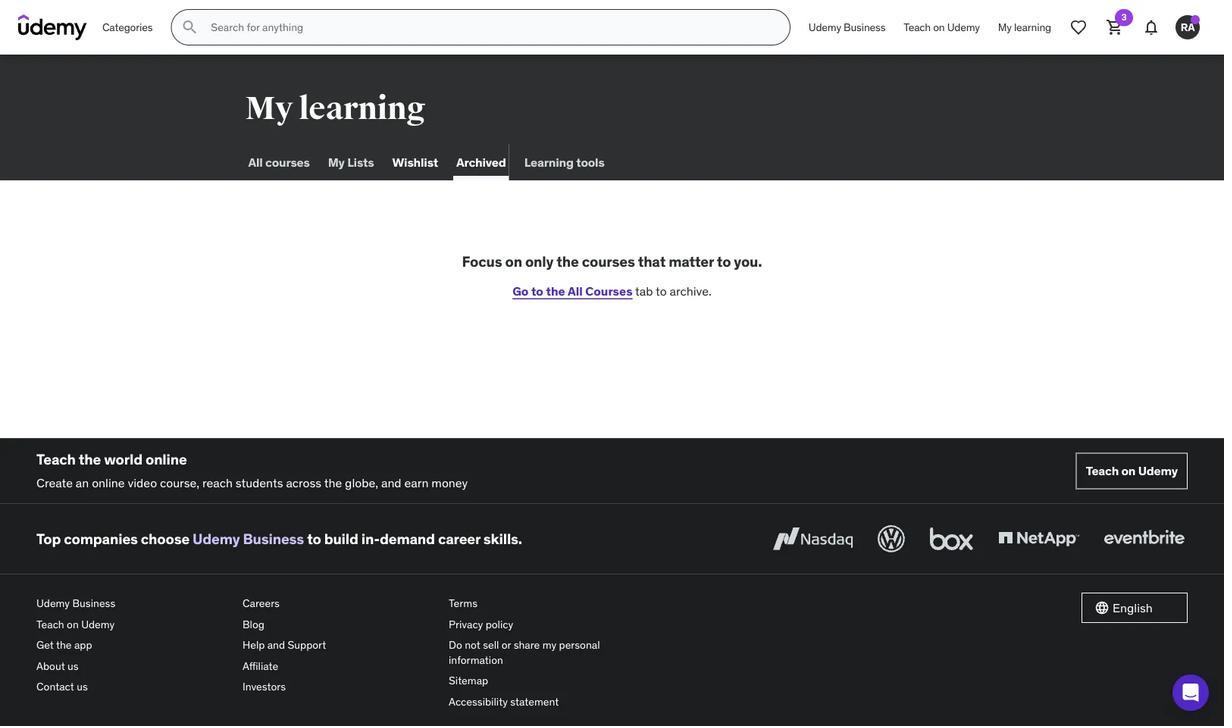 Task type: vqa. For each thing, say whether or not it's contained in the screenshot.
learning
yes



Task type: locate. For each thing, give the bounding box(es) containing it.
0 vertical spatial and
[[381, 475, 402, 490]]

globe,
[[345, 475, 378, 490]]

archive.
[[670, 283, 712, 299]]

careers blog help and support affiliate investors
[[243, 597, 326, 694]]

the
[[557, 252, 579, 271], [546, 283, 565, 299], [79, 450, 101, 469], [324, 475, 342, 490], [56, 638, 72, 652]]

small image
[[1095, 601, 1110, 616]]

courses
[[265, 154, 310, 170], [582, 252, 635, 271]]

courses up courses
[[582, 252, 635, 271]]

0 vertical spatial teach on udemy
[[904, 20, 980, 34]]

companies
[[64, 530, 138, 548]]

all courses link
[[245, 144, 313, 180]]

1 horizontal spatial all
[[568, 283, 583, 299]]

my for my learning link
[[998, 20, 1012, 34]]

udemy business
[[809, 20, 886, 34]]

course,
[[160, 475, 199, 490]]

1 vertical spatial teach on udemy link
[[1076, 453, 1188, 490]]

0 vertical spatial online
[[146, 450, 187, 469]]

to right 'tab'
[[656, 283, 667, 299]]

build
[[324, 530, 359, 548]]

1 vertical spatial learning
[[299, 89, 426, 128]]

my learning
[[998, 20, 1052, 34], [245, 89, 426, 128]]

teach on udemy
[[904, 20, 980, 34], [1086, 463, 1178, 479]]

1 vertical spatial my learning
[[245, 89, 426, 128]]

my up all courses
[[245, 89, 293, 128]]

teach on udemy link
[[895, 9, 989, 45], [1076, 453, 1188, 490], [36, 614, 231, 635]]

blog
[[243, 617, 265, 631]]

sell
[[483, 638, 499, 652]]

terms link
[[449, 593, 643, 614]]

0 horizontal spatial my learning
[[245, 89, 426, 128]]

to left you.
[[717, 252, 731, 271]]

terms
[[449, 597, 478, 610]]

learning
[[1014, 20, 1052, 34], [299, 89, 426, 128]]

careers
[[243, 597, 280, 610]]

do not sell or share my personal information button
[[449, 635, 643, 671]]

go
[[513, 283, 529, 299]]

business inside the "udemy business teach on udemy get the app about us contact us"
[[72, 597, 115, 610]]

create
[[36, 475, 73, 490]]

1 horizontal spatial online
[[146, 450, 187, 469]]

wishlist image
[[1070, 18, 1088, 36]]

investors
[[243, 680, 286, 694]]

2 horizontal spatial my
[[998, 20, 1012, 34]]

1 vertical spatial and
[[267, 638, 285, 652]]

learning left wishlist icon
[[1014, 20, 1052, 34]]

app
[[74, 638, 92, 652]]

1 horizontal spatial and
[[381, 475, 402, 490]]

netapp image
[[996, 523, 1083, 556]]

0 vertical spatial business
[[844, 20, 886, 34]]

tools
[[576, 154, 605, 170]]

on inside the "udemy business teach on udemy get the app about us contact us"
[[67, 617, 79, 631]]

tab
[[635, 283, 653, 299]]

english button
[[1082, 593, 1188, 623]]

video
[[128, 475, 157, 490]]

the left globe,
[[324, 475, 342, 490]]

1 horizontal spatial courses
[[582, 252, 635, 271]]

my lists
[[328, 154, 374, 170]]

and right help
[[267, 638, 285, 652]]

1 vertical spatial business
[[243, 530, 304, 548]]

online right "an" on the left of page
[[92, 475, 125, 490]]

privacy
[[449, 617, 483, 631]]

all
[[248, 154, 263, 170], [568, 283, 583, 299]]

the down only
[[546, 283, 565, 299]]

1 horizontal spatial teach on udemy
[[1086, 463, 1178, 479]]

not
[[465, 638, 481, 652]]

notifications image
[[1143, 18, 1161, 36]]

Search for anything text field
[[208, 14, 772, 40]]

to right the go
[[532, 283, 544, 299]]

online
[[146, 450, 187, 469], [92, 475, 125, 490]]

my left lists
[[328, 154, 345, 170]]

business
[[844, 20, 886, 34], [243, 530, 304, 548], [72, 597, 115, 610]]

1 horizontal spatial my learning
[[998, 20, 1052, 34]]

0 vertical spatial courses
[[265, 154, 310, 170]]

teach the world online create an online video course, reach students across the globe, and earn money
[[36, 450, 468, 490]]

wishlist link
[[389, 144, 441, 180]]

my learning left wishlist icon
[[998, 20, 1052, 34]]

2 horizontal spatial business
[[844, 20, 886, 34]]

2 horizontal spatial teach on udemy link
[[1076, 453, 1188, 490]]

the right only
[[557, 252, 579, 271]]

3 link
[[1097, 9, 1134, 45]]

help
[[243, 638, 265, 652]]

courses
[[586, 283, 633, 299]]

1 horizontal spatial learning
[[1014, 20, 1052, 34]]

us right about
[[68, 659, 79, 673]]

policy
[[486, 617, 514, 631]]

udemy business link
[[800, 9, 895, 45], [193, 530, 304, 548], [36, 593, 231, 614]]

to
[[717, 252, 731, 271], [532, 283, 544, 299], [656, 283, 667, 299], [307, 530, 321, 548]]

archived
[[456, 154, 506, 170]]

1 vertical spatial teach on udemy
[[1086, 463, 1178, 479]]

top
[[36, 530, 61, 548]]

online up course,
[[146, 450, 187, 469]]

1 horizontal spatial my
[[328, 154, 345, 170]]

box image
[[927, 523, 977, 556]]

accessibility
[[449, 695, 508, 709]]

my left wishlist icon
[[998, 20, 1012, 34]]

us right the contact
[[77, 680, 88, 694]]

and left earn
[[381, 475, 402, 490]]

learning up lists
[[299, 89, 426, 128]]

udemy
[[809, 20, 842, 34], [948, 20, 980, 34], [1139, 463, 1178, 479], [193, 530, 240, 548], [36, 597, 70, 610], [81, 617, 115, 631]]

0 vertical spatial my
[[998, 20, 1012, 34]]

my learning up "my lists"
[[245, 89, 426, 128]]

1 horizontal spatial teach on udemy link
[[895, 9, 989, 45]]

1 vertical spatial us
[[77, 680, 88, 694]]

0 horizontal spatial all
[[248, 154, 263, 170]]

the right get
[[56, 638, 72, 652]]

0 horizontal spatial my
[[245, 89, 293, 128]]

an
[[76, 475, 89, 490]]

you have alerts image
[[1191, 15, 1200, 24]]

2 vertical spatial my
[[328, 154, 345, 170]]

focus on only the courses that matter to you.
[[462, 252, 762, 271]]

get
[[36, 638, 54, 652]]

1 vertical spatial all
[[568, 283, 583, 299]]

matter
[[669, 252, 714, 271]]

my
[[998, 20, 1012, 34], [245, 89, 293, 128], [328, 154, 345, 170]]

ra link
[[1170, 9, 1206, 45]]

1 vertical spatial udemy business link
[[193, 530, 304, 548]]

teach
[[904, 20, 931, 34], [36, 450, 76, 469], [1086, 463, 1119, 479], [36, 617, 64, 631]]

1 horizontal spatial business
[[243, 530, 304, 548]]

0 vertical spatial learning
[[1014, 20, 1052, 34]]

0 horizontal spatial and
[[267, 638, 285, 652]]

0 horizontal spatial business
[[72, 597, 115, 610]]

business for udemy business
[[844, 20, 886, 34]]

only
[[525, 252, 554, 271]]

affiliate link
[[243, 656, 437, 677]]

0 vertical spatial udemy business link
[[800, 9, 895, 45]]

2 vertical spatial business
[[72, 597, 115, 610]]

and
[[381, 475, 402, 490], [267, 638, 285, 652]]

contact us link
[[36, 677, 231, 698]]

my for my lists link
[[328, 154, 345, 170]]

reach
[[202, 475, 233, 490]]

ra
[[1181, 20, 1195, 34]]

to left "build"
[[307, 530, 321, 548]]

on
[[934, 20, 945, 34], [505, 252, 522, 271], [1122, 463, 1136, 479], [67, 617, 79, 631]]

0 horizontal spatial teach on udemy link
[[36, 614, 231, 635]]

courses left "my lists"
[[265, 154, 310, 170]]

1 vertical spatial online
[[92, 475, 125, 490]]



Task type: describe. For each thing, give the bounding box(es) containing it.
udemy image
[[18, 14, 87, 40]]

information
[[449, 653, 503, 667]]

categories button
[[93, 9, 162, 45]]

choose
[[141, 530, 190, 548]]

0 horizontal spatial courses
[[265, 154, 310, 170]]

affiliate
[[243, 659, 278, 673]]

1 vertical spatial my
[[245, 89, 293, 128]]

focus
[[462, 252, 502, 271]]

0 vertical spatial teach on udemy link
[[895, 9, 989, 45]]

1 vertical spatial courses
[[582, 252, 635, 271]]

learning tools
[[524, 154, 605, 170]]

or
[[502, 638, 511, 652]]

you.
[[734, 252, 762, 271]]

and inside careers blog help and support affiliate investors
[[267, 638, 285, 652]]

submit search image
[[181, 18, 199, 36]]

career
[[438, 530, 481, 548]]

archived link
[[453, 144, 509, 180]]

my lists link
[[325, 144, 377, 180]]

money
[[432, 475, 468, 490]]

students
[[236, 475, 283, 490]]

and inside teach the world online create an online video course, reach students across the globe, and earn money
[[381, 475, 402, 490]]

categories
[[102, 20, 153, 34]]

blog link
[[243, 614, 437, 635]]

careers link
[[243, 593, 437, 614]]

about
[[36, 659, 65, 673]]

about us link
[[36, 656, 231, 677]]

0 vertical spatial us
[[68, 659, 79, 673]]

0 horizontal spatial learning
[[299, 89, 426, 128]]

0 horizontal spatial online
[[92, 475, 125, 490]]

volkswagen image
[[875, 523, 908, 556]]

across
[[286, 475, 322, 490]]

support
[[288, 638, 326, 652]]

in-
[[362, 530, 380, 548]]

lists
[[347, 154, 374, 170]]

english
[[1113, 600, 1153, 616]]

0 horizontal spatial teach on udemy
[[904, 20, 980, 34]]

teach inside teach the world online create an online video course, reach students across the globe, and earn money
[[36, 450, 76, 469]]

sitemap link
[[449, 671, 643, 692]]

demand
[[380, 530, 435, 548]]

0 vertical spatial all
[[248, 154, 263, 170]]

skills.
[[484, 530, 522, 548]]

2 vertical spatial teach on udemy link
[[36, 614, 231, 635]]

go to the all courses tab to archive.
[[513, 283, 712, 299]]

investors link
[[243, 677, 437, 698]]

earn
[[405, 475, 429, 490]]

nasdaq image
[[770, 523, 857, 556]]

my learning link
[[989, 9, 1061, 45]]

business for udemy business teach on udemy get the app about us contact us
[[72, 597, 115, 610]]

help and support link
[[243, 635, 437, 656]]

3
[[1122, 11, 1127, 23]]

get the app link
[[36, 635, 231, 656]]

sitemap
[[449, 674, 488, 688]]

terms privacy policy do not sell or share my personal information sitemap accessibility statement
[[449, 597, 600, 709]]

top companies choose udemy business to build in-demand career skills.
[[36, 530, 522, 548]]

that
[[638, 252, 666, 271]]

teach inside the "udemy business teach on udemy get the app about us contact us"
[[36, 617, 64, 631]]

learning tools link
[[521, 144, 608, 180]]

privacy policy link
[[449, 614, 643, 635]]

world
[[104, 450, 143, 469]]

2 vertical spatial udemy business link
[[36, 593, 231, 614]]

accessibility statement link
[[449, 692, 643, 713]]

udemy business teach on udemy get the app about us contact us
[[36, 597, 115, 694]]

share
[[514, 638, 540, 652]]

the up "an" on the left of page
[[79, 450, 101, 469]]

contact
[[36, 680, 74, 694]]

0 vertical spatial my learning
[[998, 20, 1052, 34]]

all courses
[[248, 154, 310, 170]]

shopping cart with 3 items image
[[1106, 18, 1124, 36]]

learning
[[524, 154, 574, 170]]

statement
[[511, 695, 559, 709]]

wishlist
[[392, 154, 438, 170]]

the inside the "udemy business teach on udemy get the app about us contact us"
[[56, 638, 72, 652]]

personal
[[559, 638, 600, 652]]

do
[[449, 638, 462, 652]]

go to the all courses link
[[513, 283, 633, 299]]

my
[[543, 638, 557, 652]]

eventbrite image
[[1101, 523, 1188, 556]]



